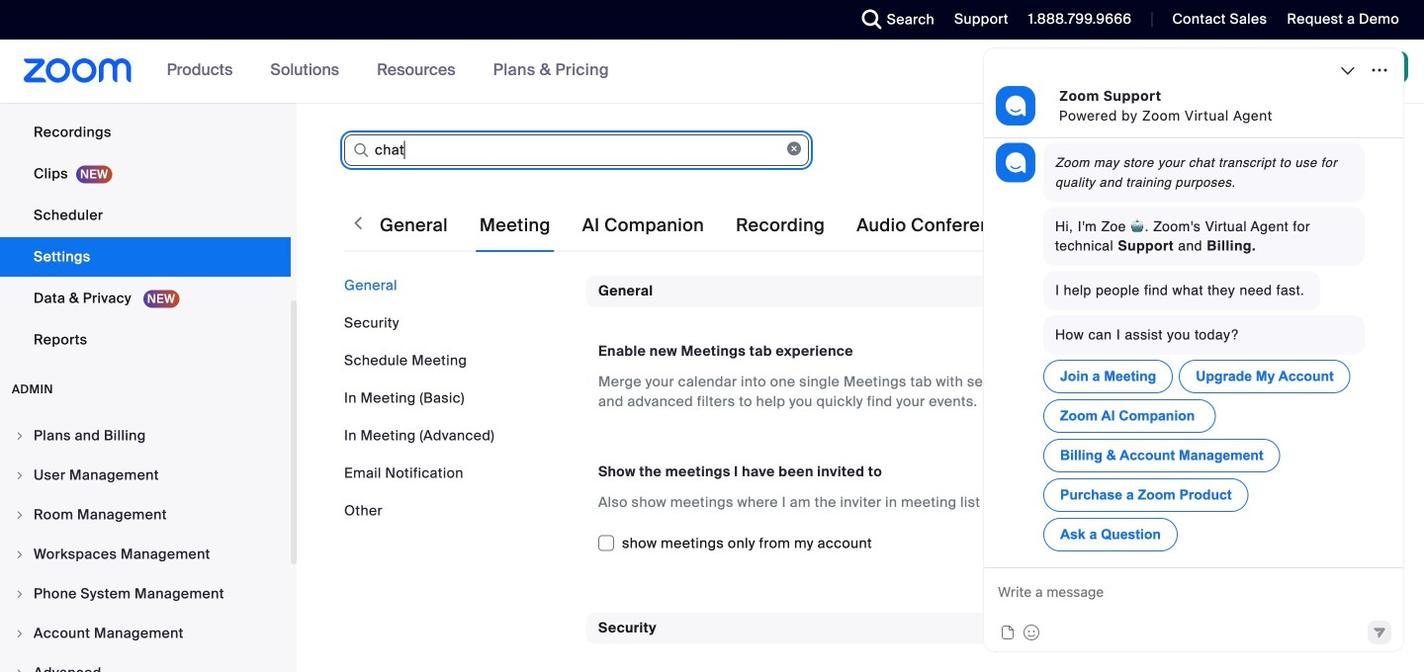 Task type: describe. For each thing, give the bounding box(es) containing it.
4 menu item from the top
[[0, 536, 291, 574]]

zoom logo image
[[24, 58, 132, 83]]

right image for fifth menu item from the bottom
[[14, 509, 26, 521]]

7 menu item from the top
[[0, 655, 291, 673]]

product information navigation
[[152, 40, 624, 103]]

admin menu menu
[[0, 417, 291, 673]]

3 menu item from the top
[[0, 497, 291, 534]]

meetings navigation
[[1011, 40, 1425, 104]]

Search Settings text field
[[344, 135, 809, 166]]

right image for fifth menu item from the top of the admin menu menu
[[14, 589, 26, 601]]

personal menu menu
[[0, 0, 291, 362]]

2 menu item from the top
[[0, 457, 291, 495]]



Task type: locate. For each thing, give the bounding box(es) containing it.
scroll right image
[[1353, 214, 1373, 233]]

right image for fourth menu item from the bottom of the admin menu menu
[[14, 549, 26, 561]]

0 vertical spatial right image
[[14, 430, 26, 442]]

application
[[599, 372, 1026, 412]]

side navigation navigation
[[0, 0, 297, 673]]

menu item
[[0, 417, 291, 455], [0, 457, 291, 495], [0, 497, 291, 534], [0, 536, 291, 574], [0, 576, 291, 613], [0, 615, 291, 653], [0, 655, 291, 673]]

right image for sixth menu item
[[14, 628, 26, 640]]

1 vertical spatial right image
[[14, 589, 26, 601]]

1 right image from the top
[[14, 430, 26, 442]]

banner
[[0, 40, 1425, 104]]

2 vertical spatial right image
[[14, 668, 26, 673]]

right image
[[14, 430, 26, 442], [14, 589, 26, 601], [14, 668, 26, 673]]

tabs of my account settings page tab list
[[376, 198, 1425, 253]]

2 right image from the top
[[14, 589, 26, 601]]

menu bar
[[344, 276, 572, 521]]

general element
[[587, 276, 1372, 582]]

3 right image from the top
[[14, 668, 26, 673]]

1 right image from the top
[[14, 470, 26, 482]]

right image for 2nd menu item from the top of the admin menu menu
[[14, 470, 26, 482]]

scroll left image
[[348, 214, 368, 233]]

5 menu item from the top
[[0, 576, 291, 613]]

3 right image from the top
[[14, 549, 26, 561]]

right image for first menu item from the bottom
[[14, 668, 26, 673]]

4 right image from the top
[[14, 628, 26, 640]]

1 menu item from the top
[[0, 417, 291, 455]]

right image
[[14, 470, 26, 482], [14, 509, 26, 521], [14, 549, 26, 561], [14, 628, 26, 640]]

support version for enable new meetings tab experience image
[[983, 396, 1002, 410]]

application inside general element
[[599, 372, 1026, 412]]

2 right image from the top
[[14, 509, 26, 521]]

right image for 1st menu item
[[14, 430, 26, 442]]

6 menu item from the top
[[0, 615, 291, 653]]



Task type: vqa. For each thing, say whether or not it's contained in the screenshot.
right icon related to 6th "menu item" from the top of the Admin Menu Menu
yes



